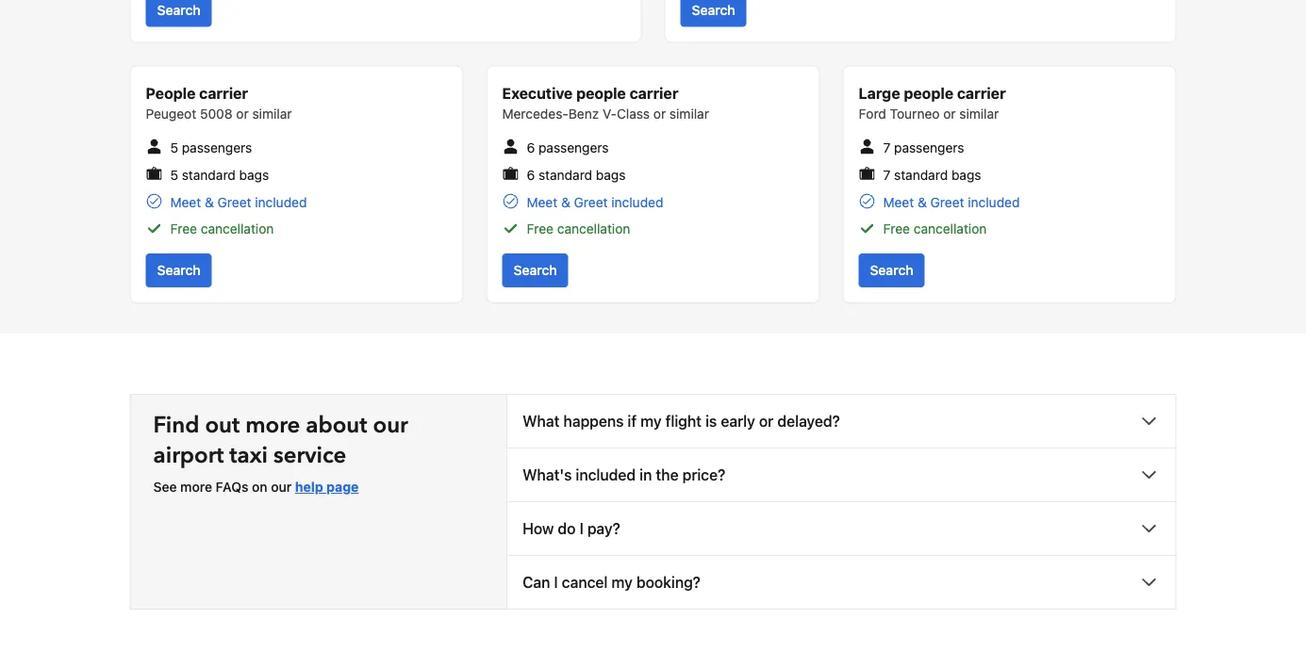 Task type: vqa. For each thing, say whether or not it's contained in the screenshot.
Meet
yes



Task type: locate. For each thing, give the bounding box(es) containing it.
if
[[628, 413, 637, 431]]

3 free from the left
[[884, 221, 911, 237]]

cancellation down 6 standard bags
[[558, 221, 631, 237]]

more
[[246, 410, 300, 441], [180, 480, 212, 495]]

cancellation for large
[[914, 221, 987, 237]]

0 horizontal spatial my
[[612, 574, 633, 592]]

standard down 6 passengers
[[539, 167, 593, 183]]

2 greet from the left
[[574, 195, 608, 210]]

0 vertical spatial 5
[[170, 139, 178, 155]]

search
[[157, 2, 201, 17], [692, 2, 736, 17], [157, 263, 201, 278], [514, 263, 557, 278], [870, 263, 914, 278]]

standard down 7 passengers
[[895, 167, 949, 183]]

carrier for large people carrier
[[958, 84, 1007, 102]]

standard for people
[[182, 167, 236, 183]]

meet & greet included down 7 standard bags
[[884, 195, 1021, 210]]

cancellation for executive
[[558, 221, 631, 237]]

1 people from the left
[[577, 84, 626, 102]]

what's
[[523, 467, 572, 485]]

service
[[274, 440, 347, 471]]

1 horizontal spatial meet & greet included
[[527, 195, 664, 210]]

i
[[580, 520, 584, 538], [554, 574, 558, 592]]

page
[[327, 480, 359, 495]]

2 horizontal spatial bags
[[952, 167, 982, 183]]

1 horizontal spatial bags
[[596, 167, 626, 183]]

executive
[[502, 84, 573, 102]]

my right if
[[641, 413, 662, 431]]

included down 5 standard bags
[[255, 195, 307, 210]]

carrier inside large people carrier ford tourneo or similar
[[958, 84, 1007, 102]]

or right class
[[654, 106, 666, 121]]

0 vertical spatial my
[[641, 413, 662, 431]]

1 horizontal spatial &
[[561, 195, 571, 210]]

6 down mercedes-
[[527, 139, 535, 155]]

1 vertical spatial more
[[180, 480, 212, 495]]

free cancellation
[[170, 221, 274, 237], [527, 221, 631, 237], [884, 221, 987, 237]]

1 free cancellation from the left
[[170, 221, 274, 237]]

meet
[[170, 195, 201, 210], [527, 195, 558, 210], [884, 195, 915, 210]]

executive people carrier mercedes-benz v-class or similar
[[502, 84, 710, 121]]

1 5 from the top
[[170, 139, 178, 155]]

more right out
[[246, 410, 300, 441]]

bags down 7 passengers
[[952, 167, 982, 183]]

carrier up class
[[630, 84, 679, 102]]

greet for large
[[931, 195, 965, 210]]

& down 6 standard bags
[[561, 195, 571, 210]]

2 horizontal spatial standard
[[895, 167, 949, 183]]

0 horizontal spatial &
[[205, 195, 214, 210]]

i right can
[[554, 574, 558, 592]]

7 down 7 passengers
[[884, 167, 891, 183]]

3 similar from the left
[[960, 106, 1000, 121]]

search for large people carrier
[[870, 263, 914, 278]]

passengers up 6 standard bags
[[539, 139, 609, 155]]

large people carrier ford tourneo or similar
[[859, 84, 1007, 121]]

0 vertical spatial 7
[[884, 139, 891, 155]]

or right tourneo
[[944, 106, 956, 121]]

our right on
[[271, 480, 292, 495]]

free down 7 standard bags
[[884, 221, 911, 237]]

standard
[[182, 167, 236, 183], [539, 167, 593, 183], [895, 167, 949, 183]]

my for booking?
[[612, 574, 633, 592]]

0 horizontal spatial more
[[180, 480, 212, 495]]

booking?
[[637, 574, 701, 592]]

standard down 5 passengers
[[182, 167, 236, 183]]

1 6 from the top
[[527, 139, 535, 155]]

ford
[[859, 106, 887, 121]]

1 standard from the left
[[182, 167, 236, 183]]

search button
[[146, 0, 212, 27], [681, 0, 747, 27], [146, 254, 212, 288], [502, 254, 569, 288], [859, 254, 925, 288]]

2 horizontal spatial meet
[[884, 195, 915, 210]]

similar right tourneo
[[960, 106, 1000, 121]]

6 for 6 passengers
[[527, 139, 535, 155]]

5
[[170, 139, 178, 155], [170, 167, 178, 183]]

2 horizontal spatial meet & greet included
[[884, 195, 1021, 210]]

3 bags from the left
[[952, 167, 982, 183]]

3 cancellation from the left
[[914, 221, 987, 237]]

5 down peugeot
[[170, 139, 178, 155]]

0 horizontal spatial people
[[577, 84, 626, 102]]

included down 7 standard bags
[[968, 195, 1021, 210]]

0 horizontal spatial meet
[[170, 195, 201, 210]]

find
[[153, 410, 200, 441]]

1 horizontal spatial cancellation
[[558, 221, 631, 237]]

5008
[[200, 106, 233, 121]]

1 vertical spatial 7
[[884, 167, 891, 183]]

similar inside large people carrier ford tourneo or similar
[[960, 106, 1000, 121]]

2 meet & greet included from the left
[[527, 195, 664, 210]]

my right cancel
[[612, 574, 633, 592]]

2 standard from the left
[[539, 167, 593, 183]]

greet down 6 standard bags
[[574, 195, 608, 210]]

2 similar from the left
[[670, 106, 710, 121]]

1 meet & greet included from the left
[[170, 195, 307, 210]]

2 bags from the left
[[596, 167, 626, 183]]

similar right class
[[670, 106, 710, 121]]

2 horizontal spatial free cancellation
[[884, 221, 987, 237]]

free cancellation down 6 standard bags
[[527, 221, 631, 237]]

similar
[[252, 106, 292, 121], [670, 106, 710, 121], [960, 106, 1000, 121]]

2 horizontal spatial carrier
[[958, 84, 1007, 102]]

3 free cancellation from the left
[[884, 221, 987, 237]]

1 vertical spatial 5
[[170, 167, 178, 183]]

bags down 6 passengers
[[596, 167, 626, 183]]

1 horizontal spatial free cancellation
[[527, 221, 631, 237]]

& down 5 standard bags
[[205, 195, 214, 210]]

free cancellation for large
[[884, 221, 987, 237]]

or
[[236, 106, 249, 121], [654, 106, 666, 121], [944, 106, 956, 121], [760, 413, 774, 431]]

0 horizontal spatial similar
[[252, 106, 292, 121]]

find out more about our airport taxi service see more faqs on our help page
[[153, 410, 408, 495]]

3 standard from the left
[[895, 167, 949, 183]]

cancellation down 5 standard bags
[[201, 221, 274, 237]]

greet down 7 standard bags
[[931, 195, 965, 210]]

1 vertical spatial 6
[[527, 167, 535, 183]]

& for large
[[918, 195, 927, 210]]

people up tourneo
[[904, 84, 954, 102]]

1 free from the left
[[170, 221, 197, 237]]

or inside large people carrier ford tourneo or similar
[[944, 106, 956, 121]]

carrier up 7 passengers
[[958, 84, 1007, 102]]

1 horizontal spatial i
[[580, 520, 584, 538]]

0 vertical spatial 6
[[527, 139, 535, 155]]

6 down 6 passengers
[[527, 167, 535, 183]]

1 & from the left
[[205, 195, 214, 210]]

0 horizontal spatial passengers
[[182, 139, 252, 155]]

meet & greet included down 6 standard bags
[[527, 195, 664, 210]]

or right early
[[760, 413, 774, 431]]

or right 5008
[[236, 106, 249, 121]]

0 horizontal spatial bags
[[239, 167, 269, 183]]

bags
[[239, 167, 269, 183], [596, 167, 626, 183], [952, 167, 982, 183]]

see
[[153, 480, 177, 495]]

passengers up 7 standard bags
[[895, 139, 965, 155]]

flight
[[666, 413, 702, 431]]

pay?
[[588, 520, 621, 538]]

free cancellation down 7 standard bags
[[884, 221, 987, 237]]

0 horizontal spatial free cancellation
[[170, 221, 274, 237]]

similar inside executive people carrier mercedes-benz v-class or similar
[[670, 106, 710, 121]]

2 horizontal spatial free
[[884, 221, 911, 237]]

2 horizontal spatial cancellation
[[914, 221, 987, 237]]

included down 6 standard bags
[[612, 195, 664, 210]]

passengers for large
[[895, 139, 965, 155]]

3 & from the left
[[918, 195, 927, 210]]

2 cancellation from the left
[[558, 221, 631, 237]]

free for people
[[170, 221, 197, 237]]

0 horizontal spatial cancellation
[[201, 221, 274, 237]]

7 standard bags
[[884, 167, 982, 183]]

2 5 from the top
[[170, 167, 178, 183]]

bags for executive people carrier
[[596, 167, 626, 183]]

more right see
[[180, 480, 212, 495]]

mercedes-
[[502, 106, 569, 121]]

0 horizontal spatial greet
[[218, 195, 251, 210]]

5 down 5 passengers
[[170, 167, 178, 183]]

meet for large
[[884, 195, 915, 210]]

0 horizontal spatial carrier
[[199, 84, 248, 102]]

meet down 5 standard bags
[[170, 195, 201, 210]]

greet
[[218, 195, 251, 210], [574, 195, 608, 210], [931, 195, 965, 210]]

standard for large
[[895, 167, 949, 183]]

do
[[558, 520, 576, 538]]

meet down 7 standard bags
[[884, 195, 915, 210]]

1 horizontal spatial greet
[[574, 195, 608, 210]]

3 meet & greet included from the left
[[884, 195, 1021, 210]]

0 vertical spatial more
[[246, 410, 300, 441]]

0 vertical spatial i
[[580, 520, 584, 538]]

0 horizontal spatial standard
[[182, 167, 236, 183]]

free cancellation for executive
[[527, 221, 631, 237]]

meet down 6 standard bags
[[527, 195, 558, 210]]

3 passengers from the left
[[895, 139, 965, 155]]

1 carrier from the left
[[199, 84, 248, 102]]

free down 5 standard bags
[[170, 221, 197, 237]]

2 horizontal spatial &
[[918, 195, 927, 210]]

our right about on the left of the page
[[373, 410, 408, 441]]

2 free cancellation from the left
[[527, 221, 631, 237]]

2 meet from the left
[[527, 195, 558, 210]]

early
[[721, 413, 756, 431]]

cancel
[[562, 574, 608, 592]]

1 meet from the left
[[170, 195, 201, 210]]

people
[[577, 84, 626, 102], [904, 84, 954, 102]]

our
[[373, 410, 408, 441], [271, 480, 292, 495]]

3 meet from the left
[[884, 195, 915, 210]]

my
[[641, 413, 662, 431], [612, 574, 633, 592]]

carrier up 5008
[[199, 84, 248, 102]]

what
[[523, 413, 560, 431]]

0 horizontal spatial meet & greet included
[[170, 195, 307, 210]]

the
[[656, 467, 679, 485]]

in
[[640, 467, 652, 485]]

v-
[[603, 106, 617, 121]]

3 greet from the left
[[931, 195, 965, 210]]

7 for 7 passengers
[[884, 139, 891, 155]]

1 horizontal spatial my
[[641, 413, 662, 431]]

similar right 5008
[[252, 106, 292, 121]]

1 horizontal spatial people
[[904, 84, 954, 102]]

people inside large people carrier ford tourneo or similar
[[904, 84, 954, 102]]

how do i pay? button
[[508, 503, 1176, 556]]

1 similar from the left
[[252, 106, 292, 121]]

what's included in the price? button
[[508, 449, 1176, 502]]

included for executive people carrier
[[612, 195, 664, 210]]

7
[[884, 139, 891, 155], [884, 167, 891, 183]]

2 horizontal spatial greet
[[931, 195, 965, 210]]

1 horizontal spatial carrier
[[630, 84, 679, 102]]

meet & greet included
[[170, 195, 307, 210], [527, 195, 664, 210], [884, 195, 1021, 210]]

search for people carrier
[[157, 263, 201, 278]]

1 horizontal spatial standard
[[539, 167, 593, 183]]

0 horizontal spatial our
[[271, 480, 292, 495]]

included
[[255, 195, 307, 210], [612, 195, 664, 210], [968, 195, 1021, 210], [576, 467, 636, 485]]

1 greet from the left
[[218, 195, 251, 210]]

1 bags from the left
[[239, 167, 269, 183]]

1 7 from the top
[[884, 139, 891, 155]]

meet & greet included for large
[[884, 195, 1021, 210]]

bags down 5 passengers
[[239, 167, 269, 183]]

i inside how do i pay? dropdown button
[[580, 520, 584, 538]]

people inside executive people carrier mercedes-benz v-class or similar
[[577, 84, 626, 102]]

0 horizontal spatial free
[[170, 221, 197, 237]]

included left in
[[576, 467, 636, 485]]

2 7 from the top
[[884, 167, 891, 183]]

2 carrier from the left
[[630, 84, 679, 102]]

cancellation
[[201, 221, 274, 237], [558, 221, 631, 237], [914, 221, 987, 237]]

i right do in the bottom left of the page
[[580, 520, 584, 538]]

1 vertical spatial our
[[271, 480, 292, 495]]

1 horizontal spatial meet
[[527, 195, 558, 210]]

1 horizontal spatial passengers
[[539, 139, 609, 155]]

2 passengers from the left
[[539, 139, 609, 155]]

1 horizontal spatial similar
[[670, 106, 710, 121]]

2 6 from the top
[[527, 167, 535, 183]]

people for large
[[904, 84, 954, 102]]

7 down the ford
[[884, 139, 891, 155]]

1 cancellation from the left
[[201, 221, 274, 237]]

1 passengers from the left
[[182, 139, 252, 155]]

2 people from the left
[[904, 84, 954, 102]]

similar inside people carrier peugeot 5008 or similar
[[252, 106, 292, 121]]

1 vertical spatial my
[[612, 574, 633, 592]]

greet down 5 standard bags
[[218, 195, 251, 210]]

or inside what happens if my flight is early or delayed? dropdown button
[[760, 413, 774, 431]]

bags for large people carrier
[[952, 167, 982, 183]]

passengers
[[182, 139, 252, 155], [539, 139, 609, 155], [895, 139, 965, 155]]

about
[[306, 410, 368, 441]]

carrier
[[199, 84, 248, 102], [630, 84, 679, 102], [958, 84, 1007, 102]]

0 horizontal spatial i
[[554, 574, 558, 592]]

can i cancel my booking? button
[[508, 557, 1176, 610]]

1 horizontal spatial free
[[527, 221, 554, 237]]

passengers up 5 standard bags
[[182, 139, 252, 155]]

free down 6 standard bags
[[527, 221, 554, 237]]

cancellation down 7 standard bags
[[914, 221, 987, 237]]

passengers for people
[[182, 139, 252, 155]]

&
[[205, 195, 214, 210], [561, 195, 571, 210], [918, 195, 927, 210]]

carrier inside executive people carrier mercedes-benz v-class or similar
[[630, 84, 679, 102]]

people for executive
[[577, 84, 626, 102]]

2 & from the left
[[561, 195, 571, 210]]

help
[[295, 480, 323, 495]]

free
[[170, 221, 197, 237], [527, 221, 554, 237], [884, 221, 911, 237]]

6
[[527, 139, 535, 155], [527, 167, 535, 183]]

meet & greet included down 5 standard bags
[[170, 195, 307, 210]]

1 horizontal spatial more
[[246, 410, 300, 441]]

& down 7 standard bags
[[918, 195, 927, 210]]

3 carrier from the left
[[958, 84, 1007, 102]]

people up 'v-'
[[577, 84, 626, 102]]

2 horizontal spatial similar
[[960, 106, 1000, 121]]

free cancellation down 5 standard bags
[[170, 221, 274, 237]]

0 vertical spatial our
[[373, 410, 408, 441]]

2 horizontal spatial passengers
[[895, 139, 965, 155]]

2 free from the left
[[527, 221, 554, 237]]

1 vertical spatial i
[[554, 574, 558, 592]]



Task type: describe. For each thing, give the bounding box(es) containing it.
5 for 5 standard bags
[[170, 167, 178, 183]]

can i cancel my booking?
[[523, 574, 701, 592]]

greet for executive
[[574, 195, 608, 210]]

i inside can i cancel my booking? dropdown button
[[554, 574, 558, 592]]

cancellation for people
[[201, 221, 274, 237]]

& for people
[[205, 195, 214, 210]]

my for flight
[[641, 413, 662, 431]]

search button for executive people carrier
[[502, 254, 569, 288]]

help page link
[[295, 480, 359, 495]]

or inside executive people carrier mercedes-benz v-class or similar
[[654, 106, 666, 121]]

meet & greet included for executive
[[527, 195, 664, 210]]

faqs
[[216, 480, 249, 495]]

6 standard bags
[[527, 167, 626, 183]]

meet for people
[[170, 195, 201, 210]]

free for executive
[[527, 221, 554, 237]]

5 for 5 passengers
[[170, 139, 178, 155]]

class
[[617, 106, 650, 121]]

taxi
[[230, 440, 268, 471]]

peugeot
[[146, 106, 196, 121]]

benz
[[569, 106, 599, 121]]

greet for people
[[218, 195, 251, 210]]

price?
[[683, 467, 726, 485]]

6 passengers
[[527, 139, 609, 155]]

can
[[523, 574, 551, 592]]

search for executive people carrier
[[514, 263, 557, 278]]

bags for people carrier
[[239, 167, 269, 183]]

large
[[859, 84, 901, 102]]

6 for 6 standard bags
[[527, 167, 535, 183]]

included for large people carrier
[[968, 195, 1021, 210]]

1 horizontal spatial our
[[373, 410, 408, 441]]

7 passengers
[[884, 139, 965, 155]]

5 standard bags
[[170, 167, 269, 183]]

meet for executive
[[527, 195, 558, 210]]

search button for people carrier
[[146, 254, 212, 288]]

on
[[252, 480, 268, 495]]

5 passengers
[[170, 139, 252, 155]]

7 for 7 standard bags
[[884, 167, 891, 183]]

free for large
[[884, 221, 911, 237]]

is
[[706, 413, 717, 431]]

or inside people carrier peugeot 5008 or similar
[[236, 106, 249, 121]]

included for people carrier
[[255, 195, 307, 210]]

people
[[146, 84, 196, 102]]

& for executive
[[561, 195, 571, 210]]

carrier inside people carrier peugeot 5008 or similar
[[199, 84, 248, 102]]

people carrier peugeot 5008 or similar
[[146, 84, 292, 121]]

happens
[[564, 413, 624, 431]]

delayed?
[[778, 413, 841, 431]]

out
[[205, 410, 240, 441]]

what happens if my flight is early or delayed? button
[[508, 395, 1176, 448]]

what's included in the price?
[[523, 467, 726, 485]]

passengers for executive
[[539, 139, 609, 155]]

search button for large people carrier
[[859, 254, 925, 288]]

airport
[[153, 440, 224, 471]]

free cancellation for people
[[170, 221, 274, 237]]

how do i pay?
[[523, 520, 621, 538]]

carrier for executive people carrier
[[630, 84, 679, 102]]

how
[[523, 520, 554, 538]]

included inside dropdown button
[[576, 467, 636, 485]]

what happens if my flight is early or delayed?
[[523, 413, 841, 431]]

meet & greet included for people
[[170, 195, 307, 210]]

tourneo
[[890, 106, 940, 121]]

standard for executive
[[539, 167, 593, 183]]



